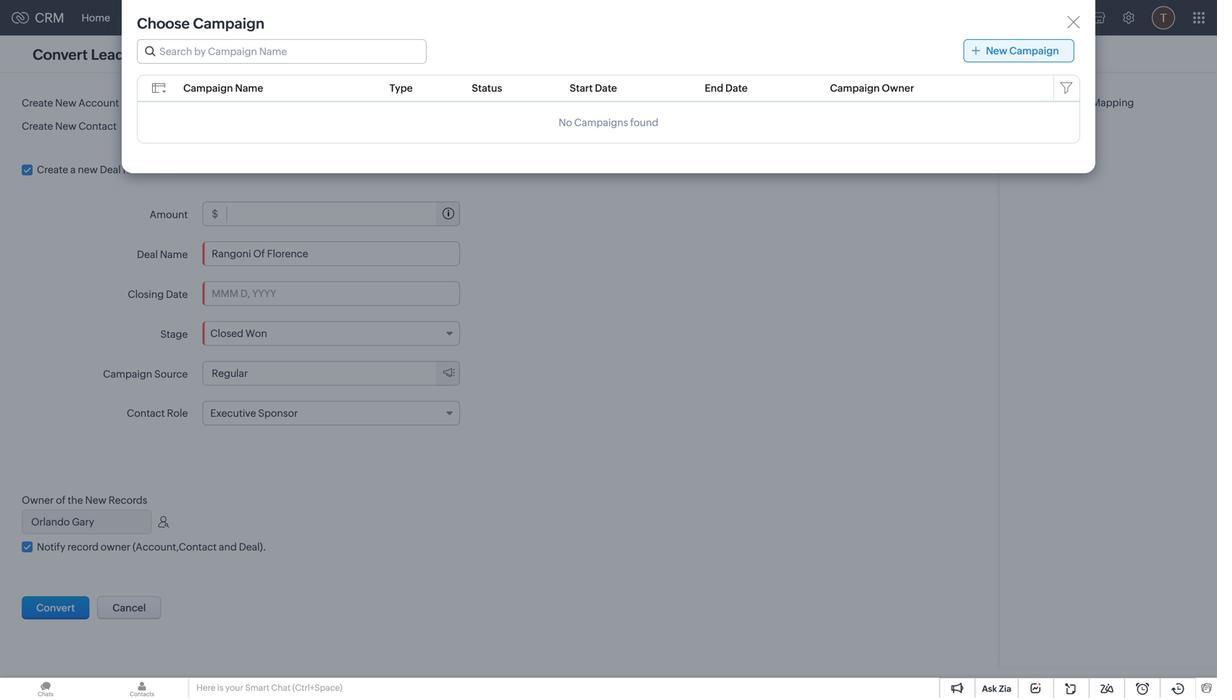 Task type: vqa. For each thing, say whether or not it's contained in the screenshot.
Florence in THE 'CONVERT LEAD CHRISTOPHER MACLEAD (SAMPLE) - RANGONI OF FLORENCE )'
yes



Task type: locate. For each thing, give the bounding box(es) containing it.
record
[[68, 541, 99, 553]]

of left )
[[330, 49, 342, 60]]

campaign for name
[[183, 82, 233, 94]]

quick links
[[1011, 78, 1071, 91]]

rangoni right the -
[[288, 49, 328, 60]]

christopher
[[132, 49, 190, 60], [127, 120, 184, 132]]

0 horizontal spatial name
[[160, 248, 188, 260]]

0 vertical spatial rangoni
[[288, 49, 328, 60]]

convert down notify
[[36, 602, 75, 614]]

(account,contact
[[133, 541, 217, 553]]

maclead
[[192, 49, 233, 60], [186, 120, 226, 132]]

None text field
[[227, 202, 436, 226]]

deal
[[100, 164, 121, 176], [137, 248, 158, 260]]

a
[[70, 164, 76, 176]]

contacts image
[[96, 678, 188, 698]]

0 horizontal spatial contact
[[79, 120, 117, 132]]

date for closing date
[[166, 288, 188, 300]]

1 vertical spatial lead
[[1011, 97, 1034, 108]]

of
[[330, 49, 342, 60], [171, 97, 183, 109]]

of
[[56, 494, 66, 506]]

2 horizontal spatial date
[[726, 82, 748, 94]]

end
[[705, 82, 724, 94]]

create new account
[[22, 97, 119, 109]]

maclead down rangoni of florence
[[186, 120, 226, 132]]

0 vertical spatial maclead
[[192, 49, 233, 60]]

1 vertical spatial rangoni
[[130, 97, 169, 109]]

1 horizontal spatial florence
[[344, 49, 387, 60]]

deal).
[[239, 541, 266, 553]]

smart
[[245, 683, 270, 693]]

0 vertical spatial convert
[[33, 46, 88, 63]]

source
[[154, 368, 188, 380]]

mapping
[[1093, 97, 1135, 108]]

1 horizontal spatial name
[[235, 82, 263, 94]]

0 vertical spatial lead
[[91, 46, 125, 63]]

stage
[[160, 328, 188, 340]]

deal name
[[137, 248, 188, 260]]

home link
[[70, 0, 122, 35]]

the
[[68, 494, 83, 506]]

leads
[[133, 12, 161, 24]]

1 vertical spatial (sample)
[[228, 120, 270, 132]]

0 vertical spatial name
[[235, 82, 263, 94]]

date right start
[[595, 82, 617, 94]]

name
[[235, 82, 263, 94], [160, 248, 188, 260]]

deal up closing
[[137, 248, 158, 260]]

2 vertical spatial create
[[37, 164, 68, 176]]

0 vertical spatial florence
[[344, 49, 387, 60]]

new right the 'the' at the left of page
[[85, 494, 107, 506]]

quick
[[1011, 78, 1042, 91]]

rangoni right 'account'
[[130, 97, 169, 109]]

contact
[[79, 120, 117, 132], [127, 408, 165, 419]]

1 horizontal spatial of
[[330, 49, 342, 60]]

date right closing
[[166, 288, 188, 300]]

signals element
[[1028, 0, 1056, 36]]

1 horizontal spatial rangoni
[[288, 49, 328, 60]]

owner
[[882, 82, 915, 94], [22, 494, 54, 506]]

1 horizontal spatial deal
[[137, 248, 158, 260]]

new down create new account
[[55, 120, 77, 132]]

create down create new account
[[22, 120, 53, 132]]

christopher down choose
[[132, 49, 190, 60]]

(ctrl+space)
[[293, 683, 343, 693]]

status
[[472, 82, 503, 94]]

0 vertical spatial contact
[[79, 120, 117, 132]]

1 horizontal spatial date
[[595, 82, 617, 94]]

0 horizontal spatial lead
[[91, 46, 125, 63]]

rangoni
[[288, 49, 328, 60], [130, 97, 169, 109]]

closing date
[[128, 288, 188, 300]]

$
[[212, 208, 218, 220]]

(sample) down campaign name
[[228, 120, 270, 132]]

)
[[387, 49, 390, 60]]

chats image
[[0, 678, 91, 698]]

links
[[1044, 78, 1071, 91]]

campaign source
[[103, 368, 188, 380]]

here is your smart chat (ctrl+space)
[[196, 683, 343, 693]]

create
[[22, 97, 53, 109], [22, 120, 53, 132], [37, 164, 68, 176]]

0 vertical spatial christopher
[[132, 49, 190, 60]]

0 horizontal spatial owner
[[22, 494, 54, 506]]

create new contact
[[22, 120, 117, 132]]

0 horizontal spatial deal
[[100, 164, 121, 176]]

convert for convert lead christopher maclead (sample) - rangoni of florence )
[[33, 46, 88, 63]]

name down amount
[[160, 248, 188, 260]]

maclead inside convert lead christopher maclead (sample) - rangoni of florence )
[[192, 49, 233, 60]]

chat
[[271, 683, 291, 693]]

lead conversion mapping
[[1011, 97, 1135, 108]]

florence
[[344, 49, 387, 60], [185, 97, 226, 109]]

(sample) inside convert lead christopher maclead (sample) - rangoni of florence )
[[236, 49, 279, 60]]

closing
[[128, 288, 164, 300]]

1 vertical spatial owner
[[22, 494, 54, 506]]

1 vertical spatial create
[[22, 120, 53, 132]]

1 vertical spatial florence
[[185, 97, 226, 109]]

1 vertical spatial of
[[171, 97, 183, 109]]

here
[[196, 683, 216, 693]]

maclead down the 'choose campaign' at left top
[[192, 49, 233, 60]]

(sample)
[[236, 49, 279, 60], [228, 120, 270, 132]]

convert inside button
[[36, 602, 75, 614]]

campaign owner
[[831, 82, 915, 94]]

lead down home
[[91, 46, 125, 63]]

campaign for owner
[[831, 82, 880, 94]]

new
[[987, 45, 1008, 57], [55, 97, 77, 109], [55, 120, 77, 132], [85, 494, 107, 506]]

(sample) left the -
[[236, 49, 279, 60]]

role
[[167, 408, 188, 419]]

rangoni of florence
[[130, 97, 226, 109]]

contact left role
[[127, 408, 165, 419]]

create left a
[[37, 164, 68, 176]]

of up the christopher maclead (sample)
[[171, 97, 183, 109]]

new down search image
[[987, 45, 1008, 57]]

1 vertical spatial contact
[[127, 408, 165, 419]]

1 vertical spatial convert
[[36, 602, 75, 614]]

accounts
[[251, 12, 296, 24]]

name down search by campaign name text box
[[235, 82, 263, 94]]

christopher down rangoni of florence
[[127, 120, 184, 132]]

convert for convert
[[36, 602, 75, 614]]

create for create new contact
[[22, 120, 53, 132]]

conversion
[[1036, 97, 1090, 108]]

date
[[595, 82, 617, 94], [726, 82, 748, 94], [166, 288, 188, 300]]

0 horizontal spatial date
[[166, 288, 188, 300]]

None text field
[[203, 242, 460, 265], [22, 510, 151, 534], [203, 242, 460, 265], [22, 510, 151, 534]]

account.
[[157, 164, 201, 176]]

create for create new account
[[22, 97, 53, 109]]

0 vertical spatial deal
[[100, 164, 121, 176]]

your
[[225, 683, 244, 693]]

convert
[[33, 46, 88, 63], [36, 602, 75, 614]]

0 vertical spatial (sample)
[[236, 49, 279, 60]]

0 vertical spatial owner
[[882, 82, 915, 94]]

lead down quick
[[1011, 97, 1034, 108]]

is
[[217, 683, 224, 693]]

search element
[[998, 0, 1028, 36]]

date right end
[[726, 82, 748, 94]]

choose
[[137, 15, 190, 32]]

contact down 'account'
[[79, 120, 117, 132]]

deal left for
[[100, 164, 121, 176]]

convert down crm
[[33, 46, 88, 63]]

create up the create new contact
[[22, 97, 53, 109]]

1 horizontal spatial contact
[[127, 408, 165, 419]]

ask zia
[[983, 684, 1012, 694]]

0 vertical spatial create
[[22, 97, 53, 109]]

lead
[[91, 46, 125, 63], [1011, 97, 1034, 108]]

cancel
[[113, 602, 146, 614]]

no campaigns found
[[559, 117, 659, 128]]

0 vertical spatial of
[[330, 49, 342, 60]]

0 horizontal spatial rangoni
[[130, 97, 169, 109]]

1 vertical spatial name
[[160, 248, 188, 260]]

crm
[[35, 10, 64, 25]]

ask
[[983, 684, 998, 694]]

campaign
[[193, 15, 265, 32], [1010, 45, 1060, 57], [183, 82, 233, 94], [831, 82, 880, 94], [103, 368, 152, 380]]



Task type: describe. For each thing, give the bounding box(es) containing it.
MMM D, YYYY text field
[[203, 282, 460, 305]]

contacts link
[[173, 0, 239, 35]]

type
[[390, 82, 413, 94]]

Search by Campaign Name text field
[[138, 40, 426, 63]]

create menu element
[[963, 0, 998, 35]]

-
[[282, 49, 285, 60]]

name for campaign name
[[235, 82, 263, 94]]

for
[[123, 164, 136, 176]]

florence inside convert lead christopher maclead (sample) - rangoni of florence )
[[344, 49, 387, 60]]

1 horizontal spatial owner
[[882, 82, 915, 94]]

0 horizontal spatial florence
[[185, 97, 226, 109]]

notify record owner (account,contact and deal).
[[37, 541, 266, 553]]

create menu image
[[971, 9, 990, 26]]

contact role
[[127, 408, 188, 419]]

amount
[[150, 209, 188, 220]]

notify
[[37, 541, 66, 553]]

logo image
[[12, 12, 29, 24]]

contacts
[[185, 12, 228, 24]]

crm link
[[12, 10, 64, 25]]

new inside button
[[987, 45, 1008, 57]]

name for deal name
[[160, 248, 188, 260]]

account
[[79, 97, 119, 109]]

records
[[109, 494, 147, 506]]

of inside convert lead christopher maclead (sample) - rangoni of florence )
[[330, 49, 342, 60]]

campaign for source
[[103, 368, 152, 380]]

start date
[[570, 82, 617, 94]]

1 vertical spatial maclead
[[186, 120, 226, 132]]

rangoni inside convert lead christopher maclead (sample) - rangoni of florence )
[[288, 49, 328, 60]]

convert button
[[22, 596, 89, 619]]

0 horizontal spatial of
[[171, 97, 183, 109]]

this
[[138, 164, 155, 176]]

new
[[78, 164, 98, 176]]

1 vertical spatial deal
[[137, 248, 158, 260]]

create for create a new deal for this account.
[[37, 164, 68, 176]]

signals image
[[1037, 12, 1047, 24]]

found
[[631, 117, 659, 128]]

create a new deal for this account.
[[37, 164, 201, 176]]

convert lead christopher maclead (sample) - rangoni of florence )
[[33, 46, 390, 63]]

leads link
[[122, 0, 173, 35]]

new campaign
[[987, 45, 1060, 57]]

choose campaign
[[137, 15, 265, 32]]

search image
[[1007, 12, 1019, 24]]

1 vertical spatial christopher
[[127, 120, 184, 132]]

lead conversion mapping link
[[1011, 97, 1135, 108]]

and
[[219, 541, 237, 553]]

new up the create new contact
[[55, 97, 77, 109]]

cancel button
[[97, 596, 161, 619]]

calendar image
[[1064, 12, 1077, 24]]

start
[[570, 82, 593, 94]]

christopher maclead (sample)
[[127, 120, 270, 132]]

end date
[[705, 82, 748, 94]]

home
[[82, 12, 110, 24]]

zia
[[1000, 684, 1012, 694]]

campaigns
[[575, 117, 629, 128]]

christopher inside convert lead christopher maclead (sample) - rangoni of florence )
[[132, 49, 190, 60]]

campaign name
[[183, 82, 263, 94]]

accounts link
[[239, 0, 308, 35]]

1 horizontal spatial lead
[[1011, 97, 1034, 108]]

owner of the new records
[[22, 494, 147, 506]]

new campaign button
[[964, 39, 1075, 62]]

date for end date
[[726, 82, 748, 94]]

date for start date
[[595, 82, 617, 94]]

owner
[[101, 541, 131, 553]]

campaign inside button
[[1010, 45, 1060, 57]]

no
[[559, 117, 573, 128]]



